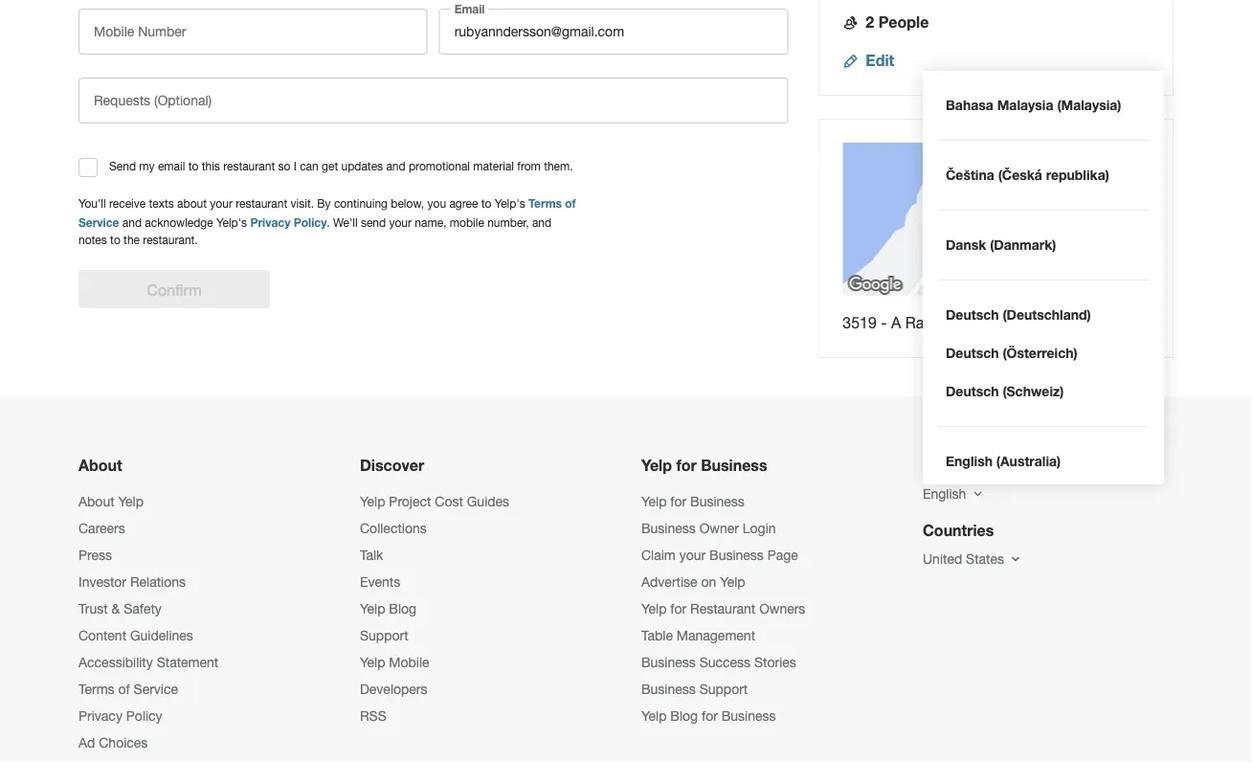 Task type: locate. For each thing, give the bounding box(es) containing it.
map image
[[843, 143, 1142, 296]]

0 horizontal spatial blog
[[389, 601, 417, 617]]

about up careers
[[79, 494, 115, 509]]

policy down you'll receive texts about your restaurant visit. by continuing below, you agree to yelp's
[[294, 216, 327, 229]]

safety
[[124, 601, 162, 617]]

privacy up ad choices link
[[79, 708, 122, 724]]

3 deutsch from the top
[[946, 383, 999, 399]]

yelp up collections
[[360, 494, 385, 509]]

business owner login
[[641, 520, 776, 536]]

0 horizontal spatial service
[[79, 216, 119, 229]]

1 vertical spatial service
[[134, 681, 178, 697]]

1 vertical spatial privacy
[[79, 708, 122, 724]]

2 yelp for business from the top
[[641, 494, 745, 509]]

16 chevron down v2 image right states
[[1008, 551, 1024, 567]]

blog up support link
[[389, 601, 417, 617]]

yelp's up number,
[[495, 197, 525, 210]]

yelp up claim
[[641, 494, 667, 509]]

english up english dropdown button
[[946, 453, 993, 469]]

&
[[112, 601, 120, 617]]

  text field
[[79, 78, 788, 124]]

1 horizontal spatial of
[[565, 197, 576, 210]]

0 vertical spatial 16 chevron down v2 image
[[970, 486, 986, 502]]

0 horizontal spatial privacy policy link
[[79, 708, 162, 724]]

rss
[[360, 708, 387, 724]]

blog
[[389, 601, 417, 617], [671, 708, 698, 724]]

malaysia
[[997, 97, 1054, 113]]

of
[[565, 197, 576, 210], [118, 681, 130, 697]]

1 vertical spatial terms
[[79, 681, 115, 697]]

restaurant left visit.
[[236, 197, 287, 210]]

1 vertical spatial privacy policy link
[[79, 708, 162, 724]]

terms down 'them.'
[[529, 197, 562, 210]]

1 horizontal spatial privacy policy link
[[250, 214, 327, 230]]

yelp for business up yelp for business link
[[641, 456, 767, 474]]

your up and acknowledge yelp's privacy policy
[[210, 197, 233, 210]]

16 groups v2 image
[[843, 15, 858, 30]]

(schweiz)
[[1003, 383, 1064, 399]]

english (australia)
[[946, 453, 1061, 469]]

bahasa malaysia (malaysia) button
[[938, 86, 1149, 124]]

trust
[[79, 601, 108, 617]]

and
[[386, 159, 406, 172], [122, 216, 142, 229], [532, 216, 552, 229]]

1 horizontal spatial yelp's
[[495, 197, 525, 210]]

1 vertical spatial terms of service link
[[79, 681, 178, 697]]

events
[[360, 574, 400, 590]]

1 vertical spatial policy
[[126, 708, 162, 724]]

content guidelines
[[79, 628, 193, 643]]

0 horizontal spatial privacy
[[79, 708, 122, 724]]

deutsch inside button
[[946, 307, 999, 323]]

1 horizontal spatial policy
[[294, 216, 327, 229]]

1 horizontal spatial terms
[[529, 197, 562, 210]]

2 vertical spatial deutsch
[[946, 383, 999, 399]]

(deutschland)
[[1003, 307, 1091, 323]]

yelp blog for business
[[641, 708, 776, 724]]

restaurant left the "so"
[[223, 159, 275, 172]]

careers
[[79, 520, 125, 536]]

0 vertical spatial to
[[188, 159, 199, 172]]

0 vertical spatial your
[[210, 197, 233, 210]]

yelp for business link
[[641, 494, 745, 509]]

for up yelp for business link
[[676, 456, 697, 474]]

1 vertical spatial to
[[481, 197, 492, 210]]

16 chevron down v2 image inside english dropdown button
[[970, 486, 986, 502]]

2 horizontal spatial your
[[679, 547, 706, 563]]

yelp down business support link
[[641, 708, 667, 724]]

your inside . we'll send your name, mobile number, and notes to the restaurant.
[[389, 216, 412, 229]]

(österreich)
[[1003, 345, 1078, 361]]

about up about yelp
[[79, 456, 122, 474]]

1 horizontal spatial your
[[389, 216, 412, 229]]

your down below,
[[389, 216, 412, 229]]

yelp's right acknowledge
[[216, 216, 247, 229]]

claim
[[641, 547, 676, 563]]

terms of service
[[79, 197, 576, 229], [79, 681, 178, 697]]

about for about
[[79, 456, 122, 474]]

get
[[322, 159, 338, 172]]

about for about yelp
[[79, 494, 115, 509]]

1 deutsch from the top
[[946, 307, 999, 323]]

1 vertical spatial 16 chevron down v2 image
[[1008, 551, 1024, 567]]

privacy down you'll receive texts about your restaurant visit. by continuing below, you agree to yelp's
[[250, 216, 290, 229]]

deutsch down rd
[[946, 345, 999, 361]]

investor relations
[[79, 574, 186, 590]]

service up notes
[[79, 216, 119, 229]]

čeština (česká republika) button
[[938, 156, 1149, 194]]

terms of service link
[[79, 195, 576, 230], [79, 681, 178, 697]]

investor
[[79, 574, 126, 590]]

careers link
[[79, 520, 125, 536]]

and right updates
[[386, 159, 406, 172]]

16 chevron down v2 image down languages at the bottom right
[[970, 486, 986, 502]]

0 vertical spatial deutsch
[[946, 307, 999, 323]]

2 vertical spatial to
[[110, 233, 120, 246]]

and right number,
[[532, 216, 552, 229]]

to right agree
[[481, 197, 492, 210]]

1 horizontal spatial service
[[134, 681, 178, 697]]

2 horizontal spatial to
[[481, 197, 492, 210]]

restaurant
[[690, 601, 756, 617]]

0 vertical spatial privacy
[[250, 216, 290, 229]]

1 vertical spatial blog
[[671, 708, 698, 724]]

1 vertical spatial terms of service
[[79, 681, 178, 697]]

email
[[454, 2, 485, 16]]

english inside button
[[946, 453, 993, 469]]

press link
[[79, 547, 112, 563]]

send
[[109, 159, 136, 172]]

about
[[79, 456, 122, 474], [79, 494, 115, 509]]

about
[[177, 197, 207, 210]]

on
[[701, 574, 716, 590]]

yelp up table at the bottom right of page
[[641, 601, 667, 617]]

0 vertical spatial terms
[[529, 197, 562, 210]]

support down "success"
[[700, 681, 748, 697]]

0 horizontal spatial terms
[[79, 681, 115, 697]]

0 vertical spatial restaurant
[[223, 159, 275, 172]]

yelp mobile
[[360, 654, 430, 670]]

1 vertical spatial your
[[389, 216, 412, 229]]

0 vertical spatial of
[[565, 197, 576, 210]]

english down languages at the bottom right
[[923, 486, 966, 502]]

republika)
[[1046, 167, 1109, 183]]

deutsch inside button
[[946, 383, 999, 399]]

yelp for yelp blog link
[[360, 601, 385, 617]]

0 horizontal spatial of
[[118, 681, 130, 697]]

and inside . we'll send your name, mobile number, and notes to the restaurant.
[[532, 216, 552, 229]]

for
[[676, 456, 697, 474], [671, 494, 687, 509], [671, 601, 687, 617], [702, 708, 718, 724]]

1 vertical spatial about
[[79, 494, 115, 509]]

from
[[517, 159, 541, 172]]

notes
[[79, 233, 107, 246]]

yelp for business
[[641, 456, 767, 474], [641, 494, 745, 509]]

send my email to this restaurant so i can get updates and promotional material from them.
[[109, 159, 573, 172]]

yelp for business up "business owner login"
[[641, 494, 745, 509]]

0 vertical spatial terms of service link
[[79, 195, 576, 230]]

login
[[743, 520, 776, 536]]

support down yelp blog link
[[360, 628, 408, 643]]

  telephone field
[[79, 9, 428, 55]]

mobile
[[94, 23, 134, 39], [389, 654, 430, 670]]

1 about from the top
[[79, 456, 122, 474]]

support link
[[360, 628, 408, 643]]

2 about from the top
[[79, 494, 115, 509]]

terms
[[529, 197, 562, 210], [79, 681, 115, 697]]

deutsch left 'n'
[[946, 307, 999, 323]]

updates
[[341, 159, 383, 172]]

0 horizontal spatial support
[[360, 628, 408, 643]]

events link
[[360, 574, 400, 590]]

for up "business owner login"
[[671, 494, 687, 509]]

16 chevron down v2 image
[[970, 486, 986, 502], [1008, 551, 1024, 567]]

and up 'the'
[[122, 216, 142, 229]]

blog for yelp blog for business
[[671, 708, 698, 724]]

statement
[[157, 654, 219, 670]]

1 horizontal spatial and
[[386, 159, 406, 172]]

0 vertical spatial blog
[[389, 601, 417, 617]]

yelp up yelp for business link
[[641, 456, 672, 474]]

ranch
[[906, 314, 950, 331]]

policy
[[294, 216, 327, 229], [126, 708, 162, 724]]

terms inside terms of service
[[529, 197, 562, 210]]

policy up the 'choices'
[[126, 708, 162, 724]]

united states button
[[923, 551, 1024, 567]]

guidelines
[[130, 628, 193, 643]]

privacy
[[250, 216, 290, 229], [79, 708, 122, 724]]

privacy policy link down visit.
[[250, 214, 327, 230]]

16 chevron down v2 image for english
[[970, 486, 986, 502]]

3519
[[843, 314, 877, 331]]

english
[[946, 453, 993, 469], [923, 486, 966, 502]]

16 chevron down v2 image for united states
[[1008, 551, 1024, 567]]

0 vertical spatial mobile
[[94, 23, 134, 39]]

mobile left number
[[94, 23, 134, 39]]

blog down business support
[[671, 708, 698, 724]]

0 vertical spatial yelp for business
[[641, 456, 767, 474]]

support
[[360, 628, 408, 643], [700, 681, 748, 697]]

united
[[923, 551, 962, 567]]

yelp down support link
[[360, 654, 385, 670]]

business up yelp for business link
[[701, 456, 767, 474]]

material
[[473, 159, 514, 172]]

to left this
[[188, 159, 199, 172]]

terms down accessibility
[[79, 681, 115, 697]]

restaurant
[[223, 159, 275, 172], [236, 197, 287, 210]]

3519 - a ranch rd 620 n austin, tx 78734
[[843, 314, 1139, 331]]

0 vertical spatial about
[[79, 456, 122, 474]]

0 horizontal spatial yelp's
[[216, 216, 247, 229]]

0 vertical spatial english
[[946, 453, 993, 469]]

1 vertical spatial restaurant
[[236, 197, 287, 210]]

advertise
[[641, 574, 698, 590]]

ad
[[79, 735, 95, 751]]

of down 'them.'
[[565, 197, 576, 210]]

1 horizontal spatial blog
[[671, 708, 698, 724]]

of up privacy policy
[[118, 681, 130, 697]]

2 deutsch from the top
[[946, 345, 999, 361]]

service down accessibility statement link
[[134, 681, 178, 697]]

yelp for yelp for business link
[[641, 494, 667, 509]]

0 horizontal spatial 16 chevron down v2 image
[[970, 486, 986, 502]]

number
[[138, 23, 186, 39]]

yelp for yelp for restaurant owners link at the right
[[641, 601, 667, 617]]

my
[[139, 159, 155, 172]]

ad choices
[[79, 735, 148, 751]]

1 vertical spatial english
[[923, 486, 966, 502]]

2 vertical spatial your
[[679, 547, 706, 563]]

1 horizontal spatial mobile
[[389, 654, 430, 670]]

we'll
[[333, 216, 358, 229]]

  email field
[[439, 9, 788, 55]]

0 horizontal spatial to
[[110, 233, 120, 246]]

čeština
[[946, 167, 995, 183]]

1 horizontal spatial 16 chevron down v2 image
[[1008, 551, 1024, 567]]

0 vertical spatial yelp's
[[495, 197, 525, 210]]

yelp down the events link
[[360, 601, 385, 617]]

2 horizontal spatial and
[[532, 216, 552, 229]]

dansk (danmark)
[[946, 237, 1056, 253]]

0 vertical spatial terms of service
[[79, 197, 576, 229]]

privacy policy link up the 'choices'
[[79, 708, 162, 724]]

0 vertical spatial service
[[79, 216, 119, 229]]

receive
[[109, 197, 146, 210]]

1 vertical spatial mobile
[[389, 654, 430, 670]]

your up advertise on yelp link
[[679, 547, 706, 563]]

(malaysia)
[[1057, 97, 1122, 113]]

privacy policy link
[[250, 214, 327, 230], [79, 708, 162, 724]]

table management link
[[641, 628, 755, 643]]

1 vertical spatial deutsch
[[946, 345, 999, 361]]

mobile up developers link
[[389, 654, 430, 670]]

deutsch inside button
[[946, 345, 999, 361]]

developers
[[360, 681, 428, 697]]

.
[[327, 216, 330, 229]]

1 vertical spatial support
[[700, 681, 748, 697]]

deutsch down deutsch (österreich) on the right top of the page
[[946, 383, 999, 399]]

talk link
[[360, 547, 383, 563]]

yelp blog for business link
[[641, 708, 776, 724]]

16 chevron down v2 image inside united states dropdown button
[[1008, 551, 1024, 567]]

to left 'the'
[[110, 233, 120, 246]]

1 vertical spatial yelp for business
[[641, 494, 745, 509]]



Task type: vqa. For each thing, say whether or not it's contained in the screenshot.
Yelp Mobile LINK's Yelp
yes



Task type: describe. For each thing, give the bounding box(es) containing it.
developers link
[[360, 681, 428, 697]]

english for english (australia)
[[946, 453, 993, 469]]

yelp project cost guides link
[[360, 494, 509, 509]]

below,
[[391, 197, 424, 210]]

1 vertical spatial yelp's
[[216, 216, 247, 229]]

states
[[966, 551, 1004, 567]]

(australia)
[[997, 453, 1061, 469]]

promotional
[[409, 159, 470, 172]]

business up claim
[[641, 520, 696, 536]]

0 vertical spatial privacy policy link
[[250, 214, 327, 230]]

rss link
[[360, 708, 387, 724]]

2 people
[[866, 13, 929, 31]]

deutsch (österreich) button
[[938, 334, 1149, 372]]

yelp right on
[[720, 574, 745, 590]]

1 terms of service from the top
[[79, 197, 576, 229]]

accessibility
[[79, 654, 153, 670]]

1 yelp for business from the top
[[641, 456, 767, 474]]

0 horizontal spatial and
[[122, 216, 142, 229]]

ad choices link
[[79, 735, 148, 751]]

claim your business page link
[[641, 547, 798, 563]]

business up yelp blog for business link
[[641, 681, 696, 697]]

send
[[361, 216, 386, 229]]

claim your business page
[[641, 547, 798, 563]]

visit.
[[291, 197, 314, 210]]

email
[[158, 159, 185, 172]]

1 vertical spatial of
[[118, 681, 130, 697]]

discover
[[360, 456, 424, 474]]

so
[[278, 159, 290, 172]]

number,
[[488, 216, 529, 229]]

1 horizontal spatial to
[[188, 159, 199, 172]]

investor relations link
[[79, 574, 186, 590]]

you
[[427, 197, 446, 210]]

management
[[677, 628, 755, 643]]

press
[[79, 547, 112, 563]]

content guidelines link
[[79, 628, 193, 643]]

for down advertise
[[671, 601, 687, 617]]

16 pencil v2 image
[[843, 54, 858, 69]]

yelp project cost guides
[[360, 494, 509, 509]]

success
[[700, 654, 751, 670]]

advertise on yelp link
[[641, 574, 745, 590]]

0 horizontal spatial your
[[210, 197, 233, 210]]

cost
[[435, 494, 463, 509]]

yelp for restaurant owners
[[641, 601, 806, 617]]

of inside terms of service
[[565, 197, 576, 210]]

for down business support
[[702, 708, 718, 724]]

n
[[1007, 314, 1019, 331]]

content
[[79, 628, 126, 643]]

continuing
[[334, 197, 388, 210]]

2 terms of service from the top
[[79, 681, 178, 697]]

deutsch for deutsch (schweiz)
[[946, 383, 999, 399]]

edit
[[866, 51, 894, 69]]

about yelp link
[[79, 494, 144, 509]]

trust & safety
[[79, 601, 162, 617]]

english for english
[[923, 486, 966, 502]]

0 vertical spatial policy
[[294, 216, 327, 229]]

1 horizontal spatial privacy
[[250, 216, 290, 229]]

mobile number
[[94, 23, 186, 39]]

guides
[[467, 494, 509, 509]]

yelp for yelp mobile "link"
[[360, 654, 385, 670]]

them.
[[544, 159, 573, 172]]

(česká
[[998, 167, 1042, 183]]

(optional)
[[154, 92, 212, 108]]

deutsch (deutschland) button
[[938, 296, 1149, 334]]

deutsch (österreich)
[[946, 345, 1078, 361]]

0 vertical spatial support
[[360, 628, 408, 643]]

deutsch for deutsch (deutschland)
[[946, 307, 999, 323]]

to inside . we'll send your name, mobile number, and notes to the restaurant.
[[110, 233, 120, 246]]

relations
[[130, 574, 186, 590]]

advertise on yelp
[[641, 574, 745, 590]]

restaurant for your
[[236, 197, 287, 210]]

business support
[[641, 681, 748, 697]]

collections
[[360, 520, 427, 536]]

1 horizontal spatial support
[[700, 681, 748, 697]]

texts
[[149, 197, 174, 210]]

business up owner on the right of the page
[[690, 494, 745, 509]]

table management
[[641, 628, 755, 643]]

2
[[866, 13, 874, 31]]

yelp up careers
[[118, 494, 144, 509]]

edit link
[[843, 51, 894, 69]]

business owner login link
[[641, 520, 776, 536]]

privacy policy
[[79, 708, 162, 724]]

english button
[[923, 486, 986, 502]]

english (australia) button
[[938, 442, 1149, 481]]

i
[[294, 159, 297, 172]]

business down table at the bottom right of page
[[641, 654, 696, 670]]

yelp for 'yelp project cost guides' link
[[360, 494, 385, 509]]

0 horizontal spatial mobile
[[94, 23, 134, 39]]

. we'll send your name, mobile number, and notes to the restaurant.
[[79, 216, 552, 246]]

acknowledge
[[145, 216, 213, 229]]

blog for yelp blog
[[389, 601, 417, 617]]

a
[[891, 314, 901, 331]]

-
[[881, 314, 887, 331]]

accessibility statement link
[[79, 654, 219, 670]]

1 terms of service link from the top
[[79, 195, 576, 230]]

accessibility statement
[[79, 654, 219, 670]]

restaurant for this
[[223, 159, 275, 172]]

dansk (danmark) button
[[938, 226, 1149, 264]]

yelp for restaurant owners link
[[641, 601, 806, 617]]

tx
[[1074, 314, 1092, 331]]

deutsch for deutsch (österreich)
[[946, 345, 999, 361]]

people
[[879, 13, 929, 31]]

mobile
[[450, 216, 484, 229]]

bahasa malaysia (malaysia)
[[946, 97, 1122, 113]]

business down owner on the right of the page
[[709, 547, 764, 563]]

yelp for yelp blog for business link
[[641, 708, 667, 724]]

0 horizontal spatial policy
[[126, 708, 162, 724]]

yelp mobile link
[[360, 654, 430, 670]]

agree
[[449, 197, 478, 210]]

countries
[[923, 521, 994, 540]]

business down "success"
[[722, 708, 776, 724]]

2 terms of service link from the top
[[79, 681, 178, 697]]

you'll
[[79, 197, 106, 210]]

dansk
[[946, 237, 986, 253]]

requests
[[94, 92, 150, 108]]

you'll receive texts about your restaurant visit. by continuing below, you agree to yelp's
[[79, 197, 529, 210]]

united states
[[923, 551, 1004, 567]]

talk
[[360, 547, 383, 563]]

(danmark)
[[990, 237, 1056, 253]]

collections link
[[360, 520, 427, 536]]



